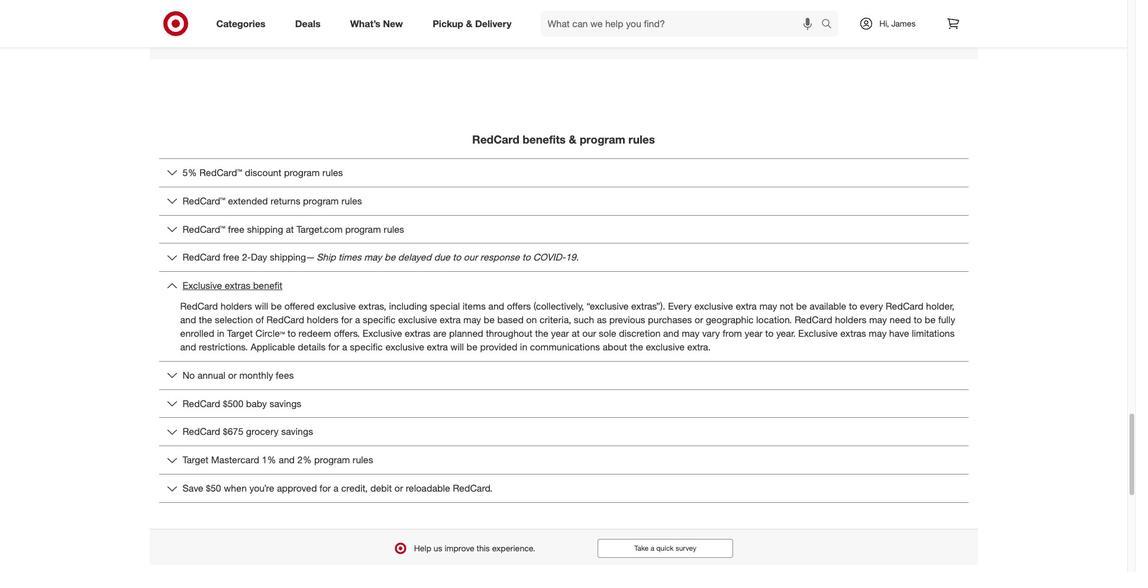 Task type: describe. For each thing, give the bounding box(es) containing it.
provided
[[480, 341, 517, 353]]

are
[[433, 328, 447, 340]]

no annual or monthly fees
[[183, 370, 294, 382]]

0 vertical spatial will
[[255, 301, 268, 313]]

and up based
[[488, 301, 504, 313]]

to right due
[[453, 252, 461, 264]]

at inside dropdown button
[[286, 223, 294, 235]]

no
[[183, 370, 195, 382]]

What can we help you find? suggestions appear below search field
[[541, 11, 825, 37]]

may left have
[[869, 328, 887, 340]]

be down planned
[[467, 341, 478, 353]]

deals link
[[285, 11, 335, 37]]

1 horizontal spatial will
[[451, 341, 464, 353]]

free for redcard
[[223, 252, 239, 264]]

target mastercard 1% and 2% program rules
[[183, 455, 373, 466]]

may down every
[[869, 314, 887, 326]]

criteria,
[[540, 314, 571, 326]]

2 horizontal spatial extras
[[841, 328, 866, 340]]

5% redcard™ discount program rules
[[183, 167, 343, 179]]

rules for redcard™ extended returns program rules
[[341, 195, 362, 207]]

from
[[723, 328, 742, 340]]

a inside "button"
[[651, 544, 654, 553]]

extras").
[[631, 301, 666, 313]]

items
[[463, 301, 486, 313]]

location.
[[756, 314, 792, 326]]

categories link
[[206, 11, 280, 37]]

1%
[[262, 455, 276, 466]]

may up extra.
[[682, 328, 700, 340]]

selection
[[215, 314, 253, 326]]

redcard holders will be offered exclusive extras, including special items and offers (collectively, "exclusive extras"). every exclusive extra may not be available to every redcard holder, and the selection of redcard holders for a specific exclusive extra may be based on criteria, such as previous purchases or geographic location. redcard holders may need to be fully enrolled in target circle™ to redeem offers. exclusive extras are planned throughout the year at our sole discretion and may vary from year to year. exclusive extras may have limitations and restrictions. applicable details for a specific exclusive extra will be provided in communications about the exclusive extra.
[[180, 301, 955, 353]]

offer details below.
[[315, 27, 376, 36]]

search
[[816, 19, 845, 31]]

covid-
[[533, 252, 566, 264]]

0 vertical spatial specific
[[363, 314, 396, 326]]

or inside save $50 when you're approved for a credit, debit or reloadable redcard. dropdown button
[[395, 483, 403, 495]]

such
[[574, 314, 594, 326]]

offer
[[315, 27, 331, 36]]

extras,
[[359, 301, 386, 313]]

no annual or monthly fees button
[[159, 362, 968, 390]]

based
[[497, 314, 524, 326]]

0 vertical spatial for
[[341, 314, 352, 326]]

applicable
[[251, 341, 295, 353]]

0 horizontal spatial the
[[199, 314, 212, 326]]

fees
[[276, 370, 294, 382]]

redcard™ extended returns program rules button
[[159, 187, 968, 215]]

2 vertical spatial the
[[630, 341, 643, 353]]

experience.
[[492, 544, 535, 554]]

2 year from the left
[[745, 328, 763, 340]]

save
[[183, 483, 203, 495]]

may up the location.
[[760, 301, 777, 313]]

mastercard
[[211, 455, 259, 466]]

discretion
[[619, 328, 661, 340]]

monthly
[[239, 370, 273, 382]]

may down items at the left bottom of page
[[463, 314, 481, 326]]

approved
[[277, 483, 317, 495]]

a down offers.
[[342, 341, 347, 353]]

redcard™ for extended
[[183, 195, 225, 207]]

save $50 when you're approved for a credit, debit or reloadable redcard.
[[183, 483, 493, 495]]

available
[[810, 301, 846, 313]]

and up enrolled
[[180, 314, 196, 326]]

be down benefit
[[271, 301, 282, 313]]

or inside redcard holders will be offered exclusive extras, including special items and offers (collectively, "exclusive extras"). every exclusive extra may not be available to every redcard holder, and the selection of redcard holders for a specific exclusive extra may be based on criteria, such as previous purchases or geographic location. redcard holders may need to be fully enrolled in target circle™ to redeem offers. exclusive extras are planned throughout the year at our sole discretion and may vary from year to year. exclusive extras may have limitations and restrictions. applicable details for a specific exclusive extra will be provided in communications about the exclusive extra.
[[695, 314, 703, 326]]

1 vertical spatial the
[[535, 328, 549, 340]]

vary
[[702, 328, 720, 340]]

program for discount
[[284, 167, 320, 179]]

redeem
[[299, 328, 331, 340]]

$675
[[223, 426, 243, 438]]

exclusive inside dropdown button
[[183, 280, 222, 292]]

day
[[251, 252, 267, 264]]

free for redcard™
[[228, 223, 244, 235]]

debit
[[370, 483, 392, 495]]

pickup & delivery
[[433, 18, 512, 29]]

our inside redcard holders will be offered exclusive extras, including special items and offers (collectively, "exclusive extras"). every exclusive extra may not be available to every redcard holder, and the selection of redcard holders for a specific exclusive extra may be based on criteria, such as previous purchases or geographic location. redcard holders may need to be fully enrolled in target circle™ to redeem offers. exclusive extras are planned throughout the year at our sole discretion and may vary from year to year. exclusive extras may have limitations and restrictions. applicable details for a specific exclusive extra will be provided in communications about the exclusive extra.
[[582, 328, 596, 340]]

help
[[414, 544, 431, 554]]

be up limitations
[[925, 314, 936, 326]]

delayed
[[398, 252, 431, 264]]

redcard inside dropdown button
[[183, 398, 220, 410]]

2 horizontal spatial exclusive
[[798, 328, 838, 340]]

grocery
[[246, 426, 279, 438]]

1 horizontal spatial exclusive
[[363, 328, 402, 340]]

sole
[[599, 328, 616, 340]]

hi,
[[880, 18, 889, 28]]

redcard down offered
[[267, 314, 304, 326]]

1 year from the left
[[551, 328, 569, 340]]

enrolled
[[180, 328, 214, 340]]

redcard.
[[453, 483, 493, 495]]

hi, james
[[880, 18, 916, 28]]

not
[[780, 301, 794, 313]]

1 horizontal spatial holders
[[307, 314, 339, 326]]

2-
[[242, 252, 251, 264]]

or inside no annual or monthly fees dropdown button
[[228, 370, 237, 382]]

improve
[[445, 544, 474, 554]]

redcard up the exclusive extras benefit
[[183, 252, 220, 264]]

us
[[434, 544, 442, 554]]

new
[[383, 18, 403, 29]]

1 vertical spatial extra
[[440, 314, 461, 326]]

0 horizontal spatial holders
[[221, 301, 252, 313]]

categories
[[216, 18, 266, 29]]

about
[[603, 341, 627, 353]]

take a quick survey
[[634, 544, 697, 553]]

redcard™ free shipping at target.com program rules
[[183, 223, 404, 235]]

reloadable
[[406, 483, 450, 495]]

shipping inside dropdown button
[[247, 223, 283, 235]]

2%
[[297, 455, 312, 466]]

previous
[[609, 314, 645, 326]]

communications
[[530, 341, 600, 353]]

annual
[[197, 370, 226, 382]]

quick
[[656, 544, 674, 553]]

rules for redcard benefits & program rules
[[629, 133, 655, 146]]



Task type: vqa. For each thing, say whether or not it's contained in the screenshot.
the bottom details
yes



Task type: locate. For each thing, give the bounding box(es) containing it.
baby
[[246, 398, 267, 410]]

1 horizontal spatial target
[[227, 328, 253, 340]]

1 vertical spatial our
[[582, 328, 596, 340]]

will up the of on the left of the page
[[255, 301, 268, 313]]

1 vertical spatial details
[[298, 341, 326, 353]]

every
[[668, 301, 692, 313]]

the down on at bottom left
[[535, 328, 549, 340]]

our right due
[[464, 252, 478, 264]]

0 horizontal spatial our
[[464, 252, 478, 264]]

free up the 2-
[[228, 223, 244, 235]]

0 vertical spatial our
[[464, 252, 478, 264]]

or up vary
[[695, 314, 703, 326]]

savings inside dropdown button
[[270, 398, 301, 410]]

1 horizontal spatial or
[[395, 483, 403, 495]]

will down planned
[[451, 341, 464, 353]]

and inside dropdown button
[[279, 455, 295, 466]]

savings down fees
[[270, 398, 301, 410]]

returns
[[271, 195, 300, 207]]

a left credit,
[[334, 483, 339, 495]]

year.
[[776, 328, 796, 340]]

restrictions.
[[199, 341, 248, 353]]

to right need
[[914, 314, 922, 326]]

program right 2%
[[314, 455, 350, 466]]

2 vertical spatial for
[[320, 483, 331, 495]]

1 vertical spatial in
[[520, 341, 527, 353]]

0 horizontal spatial extras
[[225, 280, 251, 292]]

0 horizontal spatial details
[[298, 341, 326, 353]]

1 horizontal spatial &
[[569, 133, 577, 146]]

in down throughout
[[520, 341, 527, 353]]

2 vertical spatial redcard™
[[183, 223, 225, 235]]

shipping up "day"
[[247, 223, 283, 235]]

and down enrolled
[[180, 341, 196, 353]]

redcard up need
[[886, 301, 924, 313]]

savings inside dropdown button
[[281, 426, 313, 438]]

when
[[224, 483, 247, 495]]

1 vertical spatial shipping
[[270, 252, 306, 264]]

rules
[[629, 133, 655, 146], [322, 167, 343, 179], [341, 195, 362, 207], [384, 223, 404, 235], [353, 455, 373, 466]]

may
[[364, 252, 382, 264], [760, 301, 777, 313], [463, 314, 481, 326], [869, 314, 887, 326], [682, 328, 700, 340], [869, 328, 887, 340]]

on
[[526, 314, 537, 326]]

offers.
[[334, 328, 360, 340]]

year down criteria,
[[551, 328, 569, 340]]

for up offers.
[[341, 314, 352, 326]]

year right the from
[[745, 328, 763, 340]]

redcard down annual
[[183, 398, 220, 410]]

ship
[[317, 252, 336, 264]]

holders up the redeem
[[307, 314, 339, 326]]

2 vertical spatial extra
[[427, 341, 448, 353]]

target down selection
[[227, 328, 253, 340]]

0 horizontal spatial in
[[217, 328, 224, 340]]

what's
[[350, 18, 380, 29]]

planned
[[449, 328, 483, 340]]

program up 5% redcard™ discount program rules dropdown button
[[580, 133, 625, 146]]

program for returns
[[303, 195, 339, 207]]

program up times
[[345, 223, 381, 235]]

be
[[385, 252, 395, 264], [271, 301, 282, 313], [796, 301, 807, 313], [484, 314, 495, 326], [925, 314, 936, 326], [467, 341, 478, 353]]

what's new
[[350, 18, 403, 29]]

extras inside dropdown button
[[225, 280, 251, 292]]

and
[[488, 301, 504, 313], [180, 314, 196, 326], [663, 328, 679, 340], [180, 341, 196, 353], [279, 455, 295, 466]]

target.com
[[297, 223, 343, 235]]

19.
[[566, 252, 579, 264]]

extra.
[[687, 341, 711, 353]]

redcard left benefits
[[472, 133, 520, 146]]

savings for redcard $675 grocery savings
[[281, 426, 313, 438]]

as
[[597, 314, 607, 326]]

$50
[[206, 483, 221, 495]]

target
[[227, 328, 253, 340], [183, 455, 208, 466]]

0 horizontal spatial will
[[255, 301, 268, 313]]

redcard down 'available'
[[795, 314, 832, 326]]

and down purchases on the right bottom of the page
[[663, 328, 679, 340]]

circle™
[[256, 328, 285, 340]]

limitations
[[912, 328, 955, 340]]

or right annual
[[228, 370, 237, 382]]

due
[[434, 252, 450, 264]]

extra down special
[[440, 314, 461, 326]]

extras
[[225, 280, 251, 292], [405, 328, 431, 340], [841, 328, 866, 340]]

0 horizontal spatial or
[[228, 370, 237, 382]]

offered
[[284, 301, 314, 313]]

0 horizontal spatial exclusive
[[183, 280, 222, 292]]

&
[[466, 18, 473, 29], [569, 133, 577, 146]]

the down discretion
[[630, 341, 643, 353]]

redcard™ for free
[[183, 223, 225, 235]]

a right 'take'
[[651, 544, 654, 553]]

holders down every
[[835, 314, 867, 326]]

extras down the 2-
[[225, 280, 251, 292]]

save $50 when you're approved for a credit, debit or reloadable redcard. button
[[159, 475, 968, 503]]

target inside dropdown button
[[183, 455, 208, 466]]

for down offers.
[[328, 341, 340, 353]]

extras down every
[[841, 328, 866, 340]]

the up enrolled
[[199, 314, 212, 326]]

of
[[256, 314, 264, 326]]

redcard inside dropdown button
[[183, 426, 220, 438]]

or right debit at the left bottom of page
[[395, 483, 403, 495]]

details right offer
[[333, 27, 354, 36]]

at down such
[[572, 328, 580, 340]]

redcard™
[[199, 167, 242, 179], [183, 195, 225, 207], [183, 223, 225, 235]]

0 vertical spatial target
[[227, 328, 253, 340]]

may right times
[[364, 252, 382, 264]]

0 horizontal spatial &
[[466, 18, 473, 29]]

program up returns
[[284, 167, 320, 179]]

at inside redcard holders will be offered exclusive extras, including special items and offers (collectively, "exclusive extras"). every exclusive extra may not be available to every redcard holder, and the selection of redcard holders for a specific exclusive extra may be based on criteria, such as previous purchases or geographic location. redcard holders may need to be fully enrolled in target circle™ to redeem offers. exclusive extras are planned throughout the year at our sole discretion and may vary from year to year. exclusive extras may have limitations and restrictions. applicable details for a specific exclusive extra will be provided in communications about the exclusive extra.
[[572, 328, 580, 340]]

every
[[860, 301, 883, 313]]

redcard left $675
[[183, 426, 220, 438]]

1 horizontal spatial at
[[572, 328, 580, 340]]

free left the 2-
[[223, 252, 239, 264]]

0 horizontal spatial target
[[183, 455, 208, 466]]

0 vertical spatial extra
[[736, 301, 757, 313]]

program
[[580, 133, 625, 146], [284, 167, 320, 179], [303, 195, 339, 207], [345, 223, 381, 235], [314, 455, 350, 466]]

specific
[[363, 314, 396, 326], [350, 341, 383, 353]]

(collectively,
[[534, 301, 584, 313]]

1 vertical spatial for
[[328, 341, 340, 353]]

0 vertical spatial details
[[333, 27, 354, 36]]

0 vertical spatial redcard™
[[199, 167, 242, 179]]

savings for redcard $500 baby savings
[[270, 398, 301, 410]]

for
[[341, 314, 352, 326], [328, 341, 340, 353], [320, 483, 331, 495]]

in up restrictions.
[[217, 328, 224, 340]]

exclusive down 'available'
[[798, 328, 838, 340]]

a up offers.
[[355, 314, 360, 326]]

1 vertical spatial savings
[[281, 426, 313, 438]]

details inside redcard holders will be offered exclusive extras, including special items and offers (collectively, "exclusive extras"). every exclusive extra may not be available to every redcard holder, and the selection of redcard holders for a specific exclusive extra may be based on criteria, such as previous purchases or geographic location. redcard holders may need to be fully enrolled in target circle™ to redeem offers. exclusive extras are planned throughout the year at our sole discretion and may vary from year to year. exclusive extras may have limitations and restrictions. applicable details for a specific exclusive extra will be provided in communications about the exclusive extra.
[[298, 341, 326, 353]]

extended
[[228, 195, 268, 207]]

pickup
[[433, 18, 463, 29]]

1 vertical spatial will
[[451, 341, 464, 353]]

redcard benefits & program rules
[[472, 133, 655, 146]]

response
[[480, 252, 520, 264]]

benefits
[[523, 133, 566, 146]]

1 horizontal spatial our
[[582, 328, 596, 340]]

5%
[[183, 167, 197, 179]]

you're
[[249, 483, 274, 495]]

extra up geographic
[[736, 301, 757, 313]]

1 vertical spatial specific
[[350, 341, 383, 353]]

details down the redeem
[[298, 341, 326, 353]]

redcard free 2-day shipping — ship times may be delayed due to our response to covid-19.
[[183, 252, 579, 264]]

pickup & delivery link
[[423, 11, 526, 37]]

james
[[892, 18, 916, 28]]

1 vertical spatial or
[[228, 370, 237, 382]]

search button
[[816, 11, 845, 39]]

0 vertical spatial at
[[286, 223, 294, 235]]

free inside dropdown button
[[228, 223, 244, 235]]

special
[[430, 301, 460, 313]]

1 vertical spatial free
[[223, 252, 239, 264]]

1 horizontal spatial details
[[333, 27, 354, 36]]

0 vertical spatial &
[[466, 18, 473, 29]]

& right 'pickup'
[[466, 18, 473, 29]]

specific down offers.
[[350, 341, 383, 353]]

"exclusive
[[587, 301, 629, 313]]

exclusive up selection
[[183, 280, 222, 292]]

1 horizontal spatial year
[[745, 328, 763, 340]]

0 vertical spatial shipping
[[247, 223, 283, 235]]

1 horizontal spatial extras
[[405, 328, 431, 340]]

throughout
[[486, 328, 532, 340]]

for inside dropdown button
[[320, 483, 331, 495]]

savings
[[270, 398, 301, 410], [281, 426, 313, 438]]

a
[[355, 314, 360, 326], [342, 341, 347, 353], [334, 483, 339, 495], [651, 544, 654, 553]]

specific down "extras,"
[[363, 314, 396, 326]]

at down returns
[[286, 223, 294, 235]]

to left every
[[849, 301, 857, 313]]

purchases
[[648, 314, 692, 326]]

2 horizontal spatial the
[[630, 341, 643, 353]]

benefit
[[253, 280, 282, 292]]

0 horizontal spatial year
[[551, 328, 569, 340]]

0 vertical spatial or
[[695, 314, 703, 326]]

redcard™ extended returns program rules
[[183, 195, 362, 207]]

1 vertical spatial at
[[572, 328, 580, 340]]

our down such
[[582, 328, 596, 340]]

below.
[[356, 27, 376, 36]]

2 horizontal spatial holders
[[835, 314, 867, 326]]

at
[[286, 223, 294, 235], [572, 328, 580, 340]]

discount
[[245, 167, 281, 179]]

and right the 1%
[[279, 455, 295, 466]]

holders up selection
[[221, 301, 252, 313]]

shipping
[[247, 223, 283, 235], [270, 252, 306, 264]]

shipping down "redcard™ free shipping at target.com program rules"
[[270, 252, 306, 264]]

program for &
[[580, 133, 625, 146]]

deals
[[295, 18, 321, 29]]

target inside redcard holders will be offered exclusive extras, including special items and offers (collectively, "exclusive extras"). every exclusive extra may not be available to every redcard holder, and the selection of redcard holders for a specific exclusive extra may be based on criteria, such as previous purchases or geographic location. redcard holders may need to be fully enrolled in target circle™ to redeem offers. exclusive extras are planned throughout the year at our sole discretion and may vary from year to year. exclusive extras may have limitations and restrictions. applicable details for a specific exclusive extra will be provided in communications about the exclusive extra.
[[227, 328, 253, 340]]

in
[[217, 328, 224, 340], [520, 341, 527, 353]]

be right not
[[796, 301, 807, 313]]

for right approved
[[320, 483, 331, 495]]

this
[[477, 544, 490, 554]]

5% redcard™ discount program rules button
[[159, 159, 968, 187]]

exclusive down "extras,"
[[363, 328, 402, 340]]

to left covid-
[[522, 252, 531, 264]]

rules for 5% redcard™ discount program rules
[[322, 167, 343, 179]]

take a quick survey button
[[598, 540, 733, 559]]

exclusive extras benefit button
[[159, 272, 968, 300]]

0 vertical spatial the
[[199, 314, 212, 326]]

1 vertical spatial target
[[183, 455, 208, 466]]

0 vertical spatial savings
[[270, 398, 301, 410]]

0 horizontal spatial at
[[286, 223, 294, 235]]

extras left are at bottom left
[[405, 328, 431, 340]]

savings up 2%
[[281, 426, 313, 438]]

1 horizontal spatial in
[[520, 341, 527, 353]]

extra down are at bottom left
[[427, 341, 448, 353]]

be down items at the left bottom of page
[[484, 314, 495, 326]]

1 vertical spatial &
[[569, 133, 577, 146]]

to down the location.
[[765, 328, 774, 340]]

1 vertical spatial redcard™
[[183, 195, 225, 207]]

delivery
[[475, 18, 512, 29]]

geographic
[[706, 314, 754, 326]]

2 vertical spatial or
[[395, 483, 403, 495]]

fully
[[938, 314, 955, 326]]

take
[[634, 544, 649, 553]]

be left 'delayed'
[[385, 252, 395, 264]]

times
[[338, 252, 361, 264]]

0 vertical spatial in
[[217, 328, 224, 340]]

exclusive extras benefit
[[183, 280, 282, 292]]

& right benefits
[[569, 133, 577, 146]]

program up target.com
[[303, 195, 339, 207]]

extra
[[736, 301, 757, 313], [440, 314, 461, 326], [427, 341, 448, 353]]

a inside dropdown button
[[334, 483, 339, 495]]

2 horizontal spatial or
[[695, 314, 703, 326]]

target up save
[[183, 455, 208, 466]]

to right circle™
[[288, 328, 296, 340]]

redcard up enrolled
[[180, 301, 218, 313]]

holder,
[[926, 301, 954, 313]]

—
[[306, 252, 314, 264]]

0 vertical spatial free
[[228, 223, 244, 235]]

what's new link
[[340, 11, 418, 37]]

1 horizontal spatial the
[[535, 328, 549, 340]]

exclusive
[[183, 280, 222, 292], [363, 328, 402, 340], [798, 328, 838, 340]]



